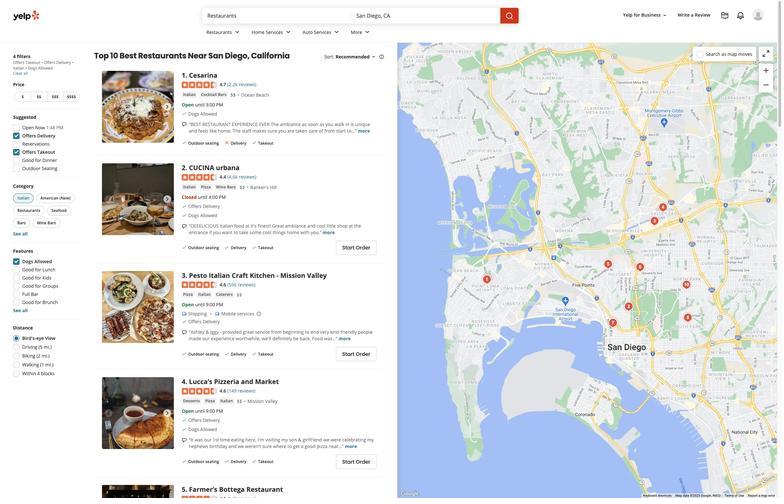 Task type: describe. For each thing, give the bounding box(es) containing it.
start
[[336, 128, 346, 134]]

good for kids
[[22, 275, 51, 281]]

and inside "it was our 1st time eating here, i'm visiting my son & girlfriend we were celebrating my nephews birthday and we weren't sure where to get a good pizza near…"
[[228, 444, 237, 450]]

restaurant
[[202, 121, 231, 127]]

until for pesto
[[195, 302, 205, 308]]

outdoor seating
[[22, 165, 57, 172]]

notifications image
[[737, 12, 744, 20]]

4.7 link
[[220, 81, 226, 88]]

very
[[320, 329, 329, 335]]

pesto italian craft kitchen - mission valley link
[[189, 271, 327, 280]]

$$ inside button
[[37, 94, 41, 100]]

seafood
[[51, 208, 67, 213]]

(4.6k reviews) link
[[227, 173, 256, 180]]

next image for 2 . cucina urbana
[[163, 195, 171, 203]]

4 . lucca's pizzeria and market
[[182, 378, 279, 386]]

services for home services
[[266, 29, 283, 35]]

2 . cucina urbana
[[182, 163, 240, 172]]

to…"
[[347, 128, 357, 134]]

iggy
[[210, 329, 219, 335]]

desserts link
[[182, 398, 201, 405]]

good for good for kids
[[22, 275, 34, 281]]

3
[[182, 271, 185, 280]]

1 start order link from the top
[[336, 241, 376, 255]]

and inside the "best restaurant experience ever the ambiance as soon as you walk in is unique and feels like home. the staff makes sure you are taken care of from start to…"
[[189, 128, 197, 134]]

takeout down weren't
[[258, 459, 273, 465]]

italian button left caterers link
[[197, 292, 212, 298]]

all inside 4 filters offers takeout • offers delivery • italian • dogs allowed clear all
[[24, 71, 28, 76]]

4.7
[[220, 81, 226, 88]]

open until 9:00 pm for pesto
[[182, 302, 223, 308]]

and up (149 reviews) link
[[241, 378, 253, 386]]

clear
[[13, 71, 23, 76]]

pizza for cucina
[[201, 184, 211, 190]]

. for 3
[[185, 271, 187, 280]]

good for good for brunch
[[22, 299, 34, 306]]

. for 2
[[185, 163, 187, 172]]

use
[[738, 494, 744, 498]]

. for 1
[[185, 71, 187, 80]]

& inside "ashley & iggy - provided great service from beginning to end very kind friendly people made our experience worthwhile, we'll definitely be back. food was…"
[[206, 329, 209, 335]]

1 horizontal spatial -
[[277, 271, 279, 280]]

4.6 link for pizzeria
[[220, 387, 226, 395]]

to inside "it was our 1st time eating here, i'm visiting my son & girlfriend we were celebrating my nephews birthday and we weren't sure where to get a good pizza near…"
[[287, 444, 292, 450]]

allowed up good for lunch
[[34, 259, 52, 265]]

open down suggested
[[22, 125, 34, 131]]

more for pizzeria
[[345, 444, 357, 450]]

4.6 link for italian
[[220, 281, 226, 288]]

good for groups
[[22, 283, 58, 289]]

dogs allowed down 'open until 3:00 pm'
[[188, 111, 217, 117]]

offers up reservations
[[22, 133, 36, 139]]

italian button down 4.7 star rating image
[[182, 91, 197, 98]]

1 vertical spatial pizza
[[183, 292, 193, 298]]

italian link up closed
[[182, 184, 197, 190]]

start for kitchen
[[342, 351, 354, 358]]

0 vertical spatial valley
[[307, 271, 327, 280]]

zoom out image
[[762, 81, 770, 89]]

lucca's pizzeria and market image
[[657, 201, 670, 214]]

error
[[768, 494, 775, 498]]

food
[[312, 336, 323, 342]]

italian inside "deeelicious italian food at it's finest! great ambiance and cool little shop at the entrance if you want to take some cool things home with you."
[[220, 223, 233, 229]]

italian down 4.7 star rating image
[[183, 92, 196, 97]]

little
[[327, 223, 336, 229]]

4 inside option group
[[37, 371, 40, 377]]

16 chevron down v2 image
[[662, 13, 667, 18]]

until for cesarina
[[195, 102, 205, 108]]

more link
[[346, 24, 377, 42]]

dogs down features
[[22, 259, 33, 265]]

slideshow element for 3
[[102, 271, 174, 343]]

bars down seafood button
[[47, 220, 56, 226]]

1 horizontal spatial •
[[41, 60, 43, 65]]

cocktail bars
[[201, 92, 227, 97]]

4.6 for italian
[[220, 282, 226, 288]]

1 my from the left
[[281, 437, 288, 443]]

mobile services
[[221, 311, 254, 317]]

outdoor down "feels"
[[188, 140, 204, 146]]

friendly
[[341, 329, 357, 335]]

dogs up the ""it" on the left bottom of the page
[[188, 427, 199, 433]]

sure inside "it was our 1st time eating here, i'm visiting my son & girlfriend we were celebrating my nephews birthday and we weren't sure where to get a good pizza near…"
[[262, 444, 272, 450]]

takeout down we'll
[[258, 352, 273, 357]]

here,
[[245, 437, 256, 443]]

services for auto services
[[314, 29, 331, 35]]

home
[[287, 229, 299, 236]]

pizza button for lucca's
[[204, 398, 216, 405]]

home
[[252, 29, 265, 35]]

projects image
[[721, 12, 729, 20]]

$ button
[[14, 92, 31, 102]]

2 horizontal spatial you
[[325, 121, 333, 127]]

for for dinner
[[35, 157, 41, 163]]

map region
[[381, 0, 782, 498]]

eating
[[231, 437, 244, 443]]

order for market
[[356, 458, 370, 466]]

review
[[695, 12, 710, 18]]

. for 5
[[185, 485, 187, 494]]

16 speech v2 image for urbana
[[182, 224, 187, 229]]

a for write
[[691, 12, 694, 18]]

of inside the "best restaurant experience ever the ambiance as soon as you walk in is unique and feels like home. the staff makes sure you are taken care of from start to…"
[[319, 128, 323, 134]]

was
[[195, 437, 203, 443]]

american (new)
[[40, 195, 71, 201]]

start order for kitchen
[[342, 351, 370, 358]]

shipping
[[188, 311, 207, 317]]

are
[[287, 128, 294, 134]]

offers delivery down closed until 4:00 pm
[[188, 203, 220, 209]]

hill
[[270, 184, 277, 190]]

italian button up closed
[[182, 184, 197, 190]]

yelp
[[623, 12, 633, 18]]

$$$ button
[[47, 92, 63, 102]]

offers delivery down "now"
[[22, 133, 55, 139]]

italian button down (149
[[219, 398, 234, 405]]

pm for pesto
[[216, 302, 223, 308]]

feels
[[198, 128, 208, 134]]

(149
[[227, 388, 237, 394]]

slideshow element for 2
[[102, 163, 174, 235]]

definitely
[[272, 336, 292, 342]]

1
[[182, 71, 185, 80]]

none field find
[[207, 12, 346, 19]]

$$ for cesarina
[[230, 92, 236, 98]]

16 shipping v2 image for mobile services
[[215, 312, 220, 317]]

allowed up "deeelicious
[[200, 212, 217, 219]]

you inside "deeelicious italian food at it's finest! great ambiance and cool little shop at the entrance if you want to take some cool things home with you."
[[213, 229, 221, 236]]

1 vertical spatial we
[[238, 444, 244, 450]]

mi.) for biking (2 mi.)
[[42, 353, 50, 359]]

our inside "it was our 1st time eating here, i'm visiting my son & girlfriend we were celebrating my nephews birthday and we weren't sure where to get a good pizza near…"
[[204, 437, 211, 443]]

offers delivery up was
[[188, 417, 220, 424]]

bars down 4.7
[[218, 92, 227, 97]]

restaurants link
[[201, 24, 246, 42]]

full bar
[[22, 291, 38, 297]]

services
[[237, 311, 254, 317]]

the
[[354, 223, 361, 229]]

end
[[311, 329, 319, 335]]

1 horizontal spatial we
[[323, 437, 329, 443]]

italian link left caterers link
[[197, 292, 212, 298]]

wine inside "link"
[[216, 184, 226, 190]]

business categories element
[[201, 24, 764, 42]]

takeout down makes
[[258, 140, 273, 146]]

write
[[678, 12, 690, 18]]

1 seating from the top
[[205, 140, 219, 146]]

takeout down some
[[258, 245, 273, 251]]

0 horizontal spatial cesarina image
[[102, 71, 174, 143]]

1 vertical spatial pizza link
[[182, 292, 194, 298]]

to inside "deeelicious italian food at it's finest! great ambiance and cool little shop at the entrance if you want to take some cool things home with you."
[[234, 229, 238, 236]]

visiting
[[265, 437, 280, 443]]

inegi
[[713, 494, 721, 498]]

offers down 'desserts' button
[[188, 417, 202, 424]]

restaurants for restaurants button at the top of the page
[[17, 208, 40, 213]]

worthwhile,
[[236, 336, 261, 342]]

search image
[[505, 12, 513, 20]]

restaurants button
[[13, 206, 44, 216]]

outdoor seating for pesto
[[188, 352, 219, 357]]

more link down unique
[[358, 128, 370, 134]]

farmer's bottega restaurant image
[[602, 258, 615, 271]]

5
[[182, 485, 185, 494]]

previous image for 1
[[105, 103, 112, 111]]

0 vertical spatial mission
[[280, 271, 305, 280]]

2 horizontal spatial as
[[722, 51, 726, 57]]

1 vertical spatial cesarina image
[[480, 273, 493, 286]]

for for business
[[634, 12, 640, 18]]

italian up (556
[[209, 271, 230, 280]]

$$ for cucina
[[240, 184, 245, 190]]

24 chevron down v2 image for more
[[363, 28, 371, 36]]

9:00 for pesto
[[206, 302, 215, 308]]

next image for 3 . pesto italian craft kitchen - mission valley
[[163, 303, 171, 311]]

1st
[[213, 437, 219, 443]]

italian up closed
[[183, 184, 196, 190]]

pm for lucca's
[[216, 408, 223, 414]]

beach
[[256, 92, 269, 98]]

2 horizontal spatial •
[[72, 60, 73, 65]]

see all button for features
[[13, 308, 28, 314]]

allowed down 3:00
[[200, 111, 217, 117]]

offers down shipping
[[188, 319, 202, 325]]

reviews) for cesarina
[[239, 81, 256, 88]]

group containing category
[[12, 183, 81, 237]]

see for features
[[13, 308, 21, 314]]

italian down (149
[[220, 398, 233, 404]]

offers up price group on the top left
[[44, 60, 55, 65]]

wine bars for the bottommost wine bars button
[[37, 220, 56, 226]]

good
[[305, 444, 315, 450]]

1 vertical spatial you
[[278, 128, 286, 134]]

$$ for pesto
[[237, 292, 242, 298]]

1 horizontal spatial the
[[271, 121, 279, 127]]

group containing suggested
[[11, 114, 81, 174]]

dogs allowed up was
[[188, 427, 217, 433]]

"deeelicious italian food at it's finest! great ambiance and cool little shop at the entrance if you want to take some cool things home with you."
[[189, 223, 361, 236]]

service
[[255, 329, 270, 335]]

pizza button for cucina
[[200, 184, 212, 190]]

view
[[45, 335, 56, 342]]

4.6 star rating image for lucca's
[[182, 388, 217, 395]]

cocktail
[[201, 92, 217, 97]]

open until 3:00 pm
[[182, 102, 223, 108]]

american (new) button
[[36, 193, 75, 203]]

now
[[35, 125, 45, 131]]

see all for features
[[13, 308, 28, 314]]

moves
[[738, 51, 752, 57]]

good for good for lunch
[[22, 267, 34, 273]]

more link for italian
[[339, 336, 351, 342]]

outdoor for 2
[[188, 245, 204, 251]]

(2.2k
[[227, 81, 238, 88]]

offers down closed
[[188, 203, 202, 209]]

restaurants for restaurants link on the top of page
[[206, 29, 232, 35]]

16 chevron down v2 image
[[371, 54, 376, 59]]

"deeelicious
[[189, 223, 219, 229]]

outdoor seating for lucca's
[[188, 459, 219, 465]]

0 horizontal spatial as
[[302, 121, 307, 127]]

4:00
[[209, 194, 218, 200]]

keyboard shortcuts button
[[643, 494, 672, 498]]

kind
[[330, 329, 339, 335]]

"it
[[189, 437, 193, 443]]

biking
[[22, 353, 35, 359]]

and inside "deeelicious italian food at it's finest! great ambiance and cool little shop at the entrance if you want to take some cool things home with you."
[[307, 223, 315, 229]]

terms of use
[[725, 494, 744, 498]]

1 vertical spatial wine
[[37, 220, 46, 226]]

pm for cucina
[[219, 194, 226, 200]]

more down unique
[[358, 128, 370, 134]]

terms
[[725, 494, 734, 498]]

bars down restaurants button at the top of the page
[[17, 220, 26, 226]]

cucina urbana link
[[189, 163, 240, 172]]

more for urbana
[[323, 229, 335, 236]]

next image for 1 . cesarina
[[163, 103, 171, 111]]

16 speech v2 image for pizzeria
[[182, 438, 187, 443]]

cucina
[[189, 163, 214, 172]]

$$ for lucca's
[[237, 398, 242, 405]]

start order for market
[[342, 458, 370, 466]]

ristorante illando image
[[607, 317, 620, 330]]

$$$
[[52, 94, 59, 100]]

a inside "it was our 1st time eating here, i'm visiting my son & girlfriend we were celebrating my nephews birthday and we weren't sure where to get a good pizza near…"
[[301, 444, 303, 450]]

24 chevron down v2 image for home services
[[284, 28, 292, 36]]

dogs up "best
[[188, 111, 199, 117]]

3 . pesto italian craft kitchen - mission valley
[[182, 271, 327, 280]]

0 horizontal spatial valley
[[265, 398, 277, 405]]

reviews) for lucca's
[[238, 388, 255, 394]]

outdoor seating for cucina
[[188, 245, 219, 251]]

good for good for dinner
[[22, 157, 34, 163]]

start order link for kitchen
[[336, 347, 376, 362]]

previous image
[[105, 303, 112, 311]]

lucca's
[[189, 378, 212, 386]]

great
[[272, 223, 284, 229]]

pesto italian craft kitchen - mission valley image
[[648, 215, 661, 228]]

pm right 1:48
[[56, 125, 63, 131]]

4.4
[[220, 174, 226, 180]]

bar
[[31, 291, 38, 297]]

4.1 star rating image
[[182, 496, 217, 498]]

cucina urbana image
[[102, 163, 174, 235]]

things
[[273, 229, 286, 236]]

to inside "ashley & iggy - provided great service from beginning to end very kind friendly people made our experience worthwhile, we'll definitely be back. food was…"
[[305, 329, 309, 335]]

bars inside "link"
[[227, 184, 236, 190]]

dogs allowed up "deeelicious
[[188, 212, 217, 219]]

italian link down (149
[[219, 398, 234, 405]]

outdoor for 3
[[188, 352, 204, 357]]

allowed inside 4 filters offers takeout • offers delivery • italian • dogs allowed clear all
[[38, 65, 53, 71]]

offers delivery down shipping
[[188, 319, 220, 325]]



Task type: vqa. For each thing, say whether or not it's contained in the screenshot.
the bottommost 'Good'
no



Task type: locate. For each thing, give the bounding box(es) containing it.
2 start order from the top
[[342, 351, 370, 358]]

seating for pizzeria
[[205, 459, 219, 465]]

made
[[189, 336, 201, 342]]

seating for urbana
[[205, 245, 219, 251]]

3 start order link from the top
[[336, 455, 376, 469]]

order down "people"
[[356, 351, 370, 358]]

outdoor for 4
[[188, 459, 204, 465]]

1 vertical spatial see all button
[[13, 308, 28, 314]]

write a review link
[[675, 9, 713, 21]]

banker's hill
[[250, 184, 277, 190]]

open until 9:00 pm
[[182, 302, 223, 308], [182, 408, 223, 414]]

more link down friendly
[[339, 336, 351, 342]]

pizzeria
[[214, 378, 239, 386]]

2 vertical spatial restaurants
[[17, 208, 40, 213]]

1 next image from the top
[[163, 303, 171, 311]]

start down friendly
[[342, 351, 354, 358]]

0 horizontal spatial of
[[319, 128, 323, 134]]

san
[[208, 50, 223, 61]]

2 9:00 from the top
[[206, 408, 215, 414]]

time
[[220, 437, 230, 443]]

mission right kitchen
[[280, 271, 305, 280]]

start order down celebrating
[[342, 458, 370, 466]]

4 for 4 . lucca's pizzeria and market
[[182, 378, 185, 386]]

(2.2k reviews)
[[227, 81, 256, 88]]

our inside "ashley & iggy - provided great service from beginning to end very kind friendly people made our experience worthwhile, we'll definitely be back. food was…"
[[202, 336, 210, 342]]

groups
[[42, 283, 58, 289]]

0 vertical spatial 4.6 star rating image
[[182, 282, 217, 288]]

within 4 blocks
[[22, 371, 54, 377]]

3 24 chevron down v2 image from the left
[[363, 28, 371, 36]]

group
[[759, 64, 773, 92], [11, 114, 81, 174], [12, 183, 81, 237], [11, 248, 81, 314]]

open until 9:00 pm for lucca's
[[182, 408, 223, 414]]

pesto italian craft kitchen - mission valley image
[[102, 271, 174, 343]]

2 vertical spatial start order
[[342, 458, 370, 466]]

more
[[351, 29, 362, 35]]

wine bars button
[[215, 184, 237, 190], [33, 218, 60, 228]]

1 see all button from the top
[[13, 231, 28, 237]]

(1
[[40, 362, 44, 368]]

2 4.6 link from the top
[[220, 387, 226, 395]]

bird's-
[[22, 335, 36, 342]]

see all for category
[[13, 231, 28, 237]]

1 vertical spatial next image
[[163, 195, 171, 203]]

0 vertical spatial of
[[319, 128, 323, 134]]

open until 9:00 pm down 'desserts' button
[[182, 408, 223, 414]]

16 speech v2 image left "best
[[182, 122, 187, 127]]

desserts button
[[182, 398, 201, 405]]

1 vertical spatial -
[[220, 329, 221, 335]]

$$ down (4.6k reviews)
[[240, 184, 245, 190]]

16 shipping v2 image for shipping
[[182, 312, 187, 317]]

seating down birthday
[[205, 459, 219, 465]]

good for good for groups
[[22, 283, 34, 289]]

wine bars inside group
[[37, 220, 56, 226]]

and down 'eating'
[[228, 444, 237, 450]]

yelp for business
[[623, 12, 661, 18]]

more link
[[358, 128, 370, 134], [323, 229, 335, 236], [339, 336, 351, 342], [345, 444, 357, 450]]

1 vertical spatial pizza button
[[182, 292, 194, 298]]

4 . from the top
[[185, 378, 187, 386]]

2 open until 9:00 pm from the top
[[182, 408, 223, 414]]

1 horizontal spatial wine bars button
[[215, 184, 237, 190]]

unique
[[355, 121, 370, 127]]

from left start on the top left of page
[[324, 128, 335, 134]]

pizza
[[317, 444, 327, 450]]

0 horizontal spatial mission
[[247, 398, 264, 405]]

4 left filters
[[13, 53, 16, 59]]

italian inside group
[[17, 195, 29, 201]]

biking (2 mi.)
[[22, 353, 50, 359]]

more link for urbana
[[323, 229, 335, 236]]

3 start order from the top
[[342, 458, 370, 466]]

1 horizontal spatial wine bars
[[216, 184, 236, 190]]

2 services from the left
[[314, 29, 331, 35]]

allowed up 1st
[[200, 427, 217, 433]]

restaurant
[[246, 485, 283, 494]]

0 vertical spatial 4.6
[[220, 282, 226, 288]]

$$$$
[[67, 94, 76, 100]]

at left the
[[349, 223, 353, 229]]

all for features
[[22, 308, 28, 314]]

map for moves
[[727, 51, 737, 57]]

ambiance up home
[[285, 223, 306, 229]]

slideshow element for 1
[[102, 71, 174, 143]]

write a review
[[678, 12, 710, 18]]

. for 4
[[185, 378, 187, 386]]

from
[[324, 128, 335, 134], [271, 329, 282, 335]]

0 vertical spatial pizza link
[[200, 184, 212, 190]]

at left it's
[[245, 223, 249, 229]]

all for category
[[22, 231, 28, 237]]

0 vertical spatial 4.6 link
[[220, 281, 226, 288]]

0 horizontal spatial 4
[[13, 53, 16, 59]]

• right clear
[[25, 65, 27, 71]]

2 horizontal spatial 24 chevron down v2 image
[[363, 28, 371, 36]]

seating down 'like'
[[205, 140, 219, 146]]

. left the "pesto"
[[185, 271, 187, 280]]

care
[[309, 128, 318, 134]]

as
[[722, 51, 726, 57], [302, 121, 307, 127], [320, 121, 324, 127]]

1 9:00 from the top
[[206, 302, 215, 308]]

16 shipping v2 image left mobile
[[215, 312, 220, 317]]

italian left caterers
[[198, 292, 211, 298]]

1 vertical spatial restaurants
[[138, 50, 186, 61]]

0 vertical spatial see all button
[[13, 231, 28, 237]]

entrance
[[189, 229, 208, 236]]

0 vertical spatial a
[[691, 12, 694, 18]]

•
[[41, 60, 43, 65], [72, 60, 73, 65], [25, 65, 27, 71]]

1 at from the left
[[245, 223, 249, 229]]

3 . from the top
[[185, 271, 187, 280]]

for down good for kids
[[35, 283, 41, 289]]

start order link for market
[[336, 455, 376, 469]]

1 vertical spatial &
[[298, 437, 301, 443]]

for up good for kids
[[35, 267, 41, 273]]

1 start order from the top
[[342, 244, 370, 252]]

top
[[94, 50, 109, 61]]

sure down visiting
[[262, 444, 272, 450]]

1 vertical spatial cool
[[263, 229, 271, 236]]

expand map image
[[762, 50, 770, 57]]

see up distance
[[13, 308, 21, 314]]

16 shipping v2 image left shipping
[[182, 312, 187, 317]]

0 vertical spatial start
[[342, 244, 354, 252]]

1 vertical spatial valley
[[265, 398, 277, 405]]

None field
[[207, 12, 346, 19], [356, 12, 495, 19]]

None search field
[[202, 8, 520, 24]]

1 outdoor seating from the top
[[188, 140, 219, 146]]

previous image
[[105, 103, 112, 111], [105, 195, 112, 203], [105, 410, 112, 417]]

1 vertical spatial sure
[[262, 444, 272, 450]]

0 vertical spatial see all
[[13, 231, 28, 237]]

0 vertical spatial wine
[[216, 184, 226, 190]]

2 next image from the top
[[163, 195, 171, 203]]

4 16 speech v2 image from the top
[[182, 438, 187, 443]]

4.6 left (556
[[220, 282, 226, 288]]

0 vertical spatial next image
[[163, 103, 171, 111]]

0 vertical spatial you
[[325, 121, 333, 127]]

2 see from the top
[[13, 308, 21, 314]]

people
[[358, 329, 373, 335]]

craft
[[232, 271, 248, 280]]

4 for 4 filters offers takeout • offers delivery • italian • dogs allowed clear all
[[13, 53, 16, 59]]

offers down reservations
[[22, 149, 36, 155]]

4 good from the top
[[22, 283, 34, 289]]

$$ down (556 reviews)
[[237, 292, 242, 298]]

. up 4.7 star rating image
[[185, 71, 187, 80]]

zoom in image
[[762, 67, 770, 74]]

italian button down category
[[13, 193, 34, 203]]

3 outdoor seating from the top
[[188, 352, 219, 357]]

none field near
[[356, 12, 495, 19]]

map left error
[[761, 494, 767, 498]]

1 previous image from the top
[[105, 103, 112, 111]]

cesarina image
[[102, 71, 174, 143], [480, 273, 493, 286]]

4 seating from the top
[[205, 459, 219, 465]]

$$
[[230, 92, 236, 98], [37, 94, 41, 100], [240, 184, 245, 190], [237, 292, 242, 298], [237, 398, 242, 405]]

4.6 left (149
[[220, 388, 226, 394]]

1 16 speech v2 image from the top
[[182, 122, 187, 127]]

1 vertical spatial to
[[305, 329, 309, 335]]

0 vertical spatial cool
[[317, 223, 325, 229]]

wine
[[216, 184, 226, 190], [37, 220, 46, 226]]

3 slideshow element from the top
[[102, 271, 174, 343]]

outdoor inside group
[[22, 165, 40, 172]]

farmer's
[[189, 485, 217, 494]]

piacere mio - south park image
[[681, 311, 694, 325]]

for down offers takeout
[[35, 157, 41, 163]]

2 16 shipping v2 image from the left
[[215, 312, 220, 317]]

1 vertical spatial 4
[[37, 371, 40, 377]]

5 . from the top
[[185, 485, 187, 494]]

my right celebrating
[[367, 437, 374, 443]]

5 good from the top
[[22, 299, 34, 306]]

seating
[[42, 165, 57, 172]]

0 horizontal spatial wine bars
[[37, 220, 56, 226]]

auto services
[[303, 29, 331, 35]]

1 good from the top
[[22, 157, 34, 163]]

1 vertical spatial start order link
[[336, 347, 376, 362]]

until for lucca's
[[195, 408, 205, 414]]

kids
[[42, 275, 51, 281]]

0 vertical spatial 4
[[13, 53, 16, 59]]

back.
[[300, 336, 311, 342]]

0 vertical spatial start order link
[[336, 241, 376, 255]]

takeout down filters
[[25, 60, 40, 65]]

2 see all button from the top
[[13, 308, 28, 314]]

recommended button
[[336, 54, 376, 60]]

start order down friendly
[[342, 351, 370, 358]]

my
[[281, 437, 288, 443], [367, 437, 374, 443]]

mi.) right (2
[[42, 353, 50, 359]]

& inside "it was our 1st time eating here, i'm visiting my son & girlfriend we were celebrating my nephews birthday and we weren't sure where to get a good pizza near…"
[[298, 437, 301, 443]]

24 chevron down v2 image right auto services
[[333, 28, 340, 36]]

as right search
[[722, 51, 726, 57]]

previous image for 2
[[105, 195, 112, 203]]

(149 reviews)
[[227, 388, 255, 394]]

2 at from the left
[[349, 223, 353, 229]]

1 horizontal spatial from
[[324, 128, 335, 134]]

pizza link for lucca's
[[204, 398, 216, 405]]

2 24 chevron down v2 image from the left
[[333, 28, 340, 36]]

2 horizontal spatial restaurants
[[206, 29, 232, 35]]

provided
[[223, 329, 242, 335]]

0 horizontal spatial •
[[25, 65, 27, 71]]

1 vertical spatial from
[[271, 329, 282, 335]]

2 vertical spatial a
[[758, 494, 760, 498]]

1 vertical spatial our
[[204, 437, 211, 443]]

order for kitchen
[[356, 351, 370, 358]]

data
[[683, 494, 689, 498]]

open for 4
[[182, 408, 194, 414]]

from inside "ashley & iggy - provided great service from beginning to end very kind friendly people made our experience worthwhile, we'll definitely be back. food was…"
[[271, 329, 282, 335]]

2 start order link from the top
[[336, 347, 376, 362]]

dogs right clear all link
[[28, 65, 37, 71]]

soon
[[308, 121, 318, 127]]

2 4.6 star rating image from the top
[[182, 388, 217, 395]]

4 slideshow element from the top
[[102, 378, 174, 449]]

previous image for 4
[[105, 410, 112, 417]]

italian inside 4 filters offers takeout • offers delivery • italian • dogs allowed clear all
[[13, 65, 24, 71]]

1 slideshow element from the top
[[102, 71, 174, 143]]

reviews) right (4.6k
[[239, 174, 256, 180]]

wine bars inside "link"
[[216, 184, 236, 190]]

2 . from the top
[[185, 163, 187, 172]]

report a map error link
[[748, 494, 775, 498]]

pm down caterers link
[[216, 302, 223, 308]]

2 start from the top
[[342, 351, 354, 358]]

0 vertical spatial we
[[323, 437, 329, 443]]

keyboard shortcuts
[[643, 494, 672, 498]]

16 info v2 image
[[379, 54, 384, 59]]

2 my from the left
[[367, 437, 374, 443]]

you
[[325, 121, 333, 127], [278, 128, 286, 134], [213, 229, 221, 236]]

24 chevron down v2 image inside auto services link
[[333, 28, 340, 36]]

features
[[13, 248, 33, 254]]

1 services from the left
[[266, 29, 283, 35]]

good down offers takeout
[[22, 157, 34, 163]]

we down 'eating'
[[238, 444, 244, 450]]

0 vertical spatial -
[[277, 271, 279, 280]]

2 good from the top
[[22, 267, 34, 273]]

2 order from the top
[[356, 351, 370, 358]]

as right soon at the top left of the page
[[320, 121, 324, 127]]

16 close v2 image
[[224, 140, 230, 146]]

option group
[[11, 325, 81, 379]]

0 horizontal spatial restaurants
[[17, 208, 40, 213]]

1 horizontal spatial to
[[287, 444, 292, 450]]

next image
[[163, 103, 171, 111], [163, 195, 171, 203]]

(2.2k reviews) link
[[227, 81, 256, 88]]

Near text field
[[356, 12, 495, 19]]

(5
[[39, 344, 43, 350]]

pizza
[[201, 184, 211, 190], [183, 292, 193, 298], [205, 398, 215, 404]]

1 4.6 from the top
[[220, 282, 226, 288]]

1 vertical spatial see all
[[13, 308, 28, 314]]

until down 'desserts' button
[[195, 408, 205, 414]]

yelp for business button
[[620, 9, 670, 21]]

16 speech v2 image left "deeelicious
[[182, 224, 187, 229]]

1 vertical spatial wine bars button
[[33, 218, 60, 228]]

1 horizontal spatial 4
[[37, 371, 40, 377]]

mi.) right the (1
[[45, 362, 53, 368]]

start for market
[[342, 458, 354, 466]]

wine bars link
[[215, 184, 237, 190]]

mobile
[[221, 311, 236, 317]]

open until 9:00 pm up shipping
[[182, 302, 223, 308]]

start order link down the
[[336, 241, 376, 255]]

lucca's pizzeria and market image
[[102, 378, 174, 449]]

valley
[[307, 271, 327, 280], [265, 398, 277, 405]]

restaurants inside business categories element
[[206, 29, 232, 35]]

outdoor down made
[[188, 352, 204, 357]]

pizza link for cucina
[[200, 184, 212, 190]]

1 open until 9:00 pm from the top
[[182, 302, 223, 308]]

3 start from the top
[[342, 458, 354, 466]]

cool
[[317, 223, 325, 229], [263, 229, 271, 236]]

son
[[289, 437, 297, 443]]

clear all link
[[13, 71, 28, 76]]

24 chevron down v2 image for auto services
[[333, 28, 340, 36]]

allowed
[[38, 65, 53, 71], [200, 111, 217, 117], [200, 212, 217, 219], [34, 259, 52, 265], [200, 427, 217, 433]]

1 4.6 star rating image from the top
[[182, 282, 217, 288]]

1 see from the top
[[13, 231, 21, 237]]

takeout up dinner
[[37, 149, 55, 155]]

wine bars button down seafood button
[[33, 218, 60, 228]]

slideshow element for 4
[[102, 378, 174, 449]]

price group
[[13, 81, 81, 103]]

16 checkmark v2 image
[[182, 111, 187, 117], [252, 140, 257, 146], [224, 245, 230, 250], [182, 351, 187, 357], [224, 351, 230, 357], [182, 418, 187, 423], [182, 459, 187, 464], [224, 459, 230, 464], [252, 459, 257, 464]]

3 order from the top
[[356, 458, 370, 466]]

0 vertical spatial open until 9:00 pm
[[182, 302, 223, 308]]

open for 1
[[182, 102, 194, 108]]

auto services link
[[297, 24, 346, 42]]

1 vertical spatial a
[[301, 444, 303, 450]]

2 slideshow element from the top
[[102, 163, 174, 235]]

slideshow element
[[102, 71, 174, 143], [102, 163, 174, 235], [102, 271, 174, 343], [102, 378, 174, 449]]

reviews) for cucina
[[239, 174, 256, 180]]

bird's-eye view
[[22, 335, 56, 342]]

dogs up "deeelicious
[[188, 212, 199, 219]]

2 horizontal spatial a
[[758, 494, 760, 498]]

ocean beach
[[241, 92, 269, 98]]

1 vertical spatial the
[[233, 128, 241, 134]]

2 previous image from the top
[[105, 195, 112, 203]]

2 horizontal spatial to
[[305, 329, 309, 335]]

nephews
[[189, 444, 208, 450]]

pm for cesarina
[[216, 102, 223, 108]]

see all button for category
[[13, 231, 28, 237]]

1 start from the top
[[342, 244, 354, 252]]

4 inside 4 filters offers takeout • offers delivery • italian • dogs allowed clear all
[[13, 53, 16, 59]]

3 previous image from the top
[[105, 410, 112, 417]]

1 horizontal spatial 24 chevron down v2 image
[[333, 28, 340, 36]]

wine bars for the rightmost wine bars button
[[216, 184, 236, 190]]

offers down filters
[[13, 60, 24, 65]]

4 outdoor seating from the top
[[188, 459, 219, 465]]

1 24 chevron down v2 image from the left
[[284, 28, 292, 36]]

2 vertical spatial pizza
[[205, 398, 215, 404]]

0 vertical spatial to
[[234, 229, 238, 236]]

1 horizontal spatial valley
[[307, 271, 327, 280]]

2 horizontal spatial 4
[[182, 378, 185, 386]]

to up the back.
[[305, 329, 309, 335]]

4.6 star rating image for pesto
[[182, 282, 217, 288]]

order down celebrating
[[356, 458, 370, 466]]

italian down category
[[17, 195, 29, 201]]

italian link down 4.7 star rating image
[[182, 91, 197, 98]]

sure down ever
[[268, 128, 277, 134]]

2 vertical spatial pizza button
[[204, 398, 216, 405]]

0 horizontal spatial &
[[206, 329, 209, 335]]

next image
[[163, 303, 171, 311], [163, 410, 171, 417]]

- inside "ashley & iggy - provided great service from beginning to end very kind friendly people made our experience worthwhile, we'll definitely be back. food was…"
[[220, 329, 221, 335]]

2 none field from the left
[[356, 12, 495, 19]]

16 shipping v2 image
[[182, 312, 187, 317], [215, 312, 220, 317]]

good for lunch
[[22, 267, 55, 273]]

outdoor seating down entrance
[[188, 245, 219, 251]]

you left 'walk'
[[325, 121, 333, 127]]

2 16 speech v2 image from the top
[[182, 224, 187, 229]]

search
[[706, 51, 720, 57]]

a right the write
[[691, 12, 694, 18]]

good up good for kids
[[22, 267, 34, 273]]

get
[[293, 444, 300, 450]]

see all button
[[13, 231, 28, 237], [13, 308, 28, 314]]

1 . from the top
[[185, 71, 187, 80]]

mi.)
[[44, 344, 52, 350], [42, 353, 50, 359], [45, 362, 53, 368]]

until left 3:00
[[195, 102, 205, 108]]

option group containing distance
[[11, 325, 81, 379]]

9:00 for lucca's
[[206, 408, 215, 414]]

info icon image
[[256, 311, 261, 317], [256, 311, 261, 317]]

1 order from the top
[[356, 244, 370, 252]]

restaurants up 1
[[138, 50, 186, 61]]

map left moves
[[727, 51, 737, 57]]

italian
[[13, 65, 24, 71], [183, 92, 196, 97], [183, 184, 196, 190], [17, 195, 29, 201], [220, 223, 233, 229], [209, 271, 230, 280], [198, 292, 211, 298], [220, 398, 233, 404]]

american
[[40, 195, 58, 201]]

near…"
[[329, 444, 344, 450]]

24 chevron down v2 image
[[233, 28, 241, 36]]

0 vertical spatial cesarina image
[[102, 71, 174, 143]]

if
[[209, 229, 212, 236]]

for inside button
[[634, 12, 640, 18]]

celebrating
[[342, 437, 366, 443]]

1 next image from the top
[[163, 103, 171, 111]]

group containing features
[[11, 248, 81, 314]]

24 chevron down v2 image inside more link
[[363, 28, 371, 36]]

2 see all from the top
[[13, 308, 28, 314]]

4.7 star rating image
[[182, 82, 217, 88]]

of left use
[[735, 494, 738, 498]]

1 4.6 link from the top
[[220, 281, 226, 288]]

0 vertical spatial 9:00
[[206, 302, 215, 308]]

for for groups
[[35, 283, 41, 289]]

1 horizontal spatial cool
[[317, 223, 325, 229]]

cucina urbana image
[[622, 300, 635, 313]]

mission
[[280, 271, 305, 280], [247, 398, 264, 405]]

0 vertical spatial the
[[271, 121, 279, 127]]

sure inside the "best restaurant experience ever the ambiance as soon as you walk in is unique and feels like home. the staff makes sure you are taken care of from start to…"
[[268, 128, 277, 134]]

1 horizontal spatial of
[[735, 494, 738, 498]]

3 seating from the top
[[205, 352, 219, 357]]

2 seating from the top
[[205, 245, 219, 251]]

1 vertical spatial 4.6
[[220, 388, 226, 394]]

16 checkmark v2 image
[[182, 140, 187, 146], [182, 204, 187, 209], [182, 213, 187, 218], [182, 245, 187, 250], [252, 245, 257, 250], [182, 319, 187, 325], [252, 351, 257, 357], [182, 427, 187, 432]]

until for cucina
[[198, 194, 207, 200]]

delivery inside 4 filters offers takeout • offers delivery • italian • dogs allowed clear all
[[56, 60, 71, 65]]

3 16 speech v2 image from the top
[[182, 330, 187, 335]]

4.6 star rating image
[[182, 282, 217, 288], [182, 388, 217, 395]]

seating for italian
[[205, 352, 219, 357]]

map for error
[[761, 494, 767, 498]]

google image
[[399, 490, 421, 498]]

9:00 up 1st
[[206, 408, 215, 414]]

for for lunch
[[35, 267, 41, 273]]

ambiance inside the "best restaurant experience ever the ambiance as soon as you walk in is unique and feels like home. the staff makes sure you are taken care of from start to…"
[[280, 121, 301, 127]]

Find text field
[[207, 12, 346, 19]]

3 good from the top
[[22, 275, 34, 281]]

1 vertical spatial 4.6 link
[[220, 387, 226, 395]]

a right "get"
[[301, 444, 303, 450]]

- right iggy
[[220, 329, 221, 335]]

2 vertical spatial previous image
[[105, 410, 112, 417]]

outdoor down the 'good for dinner'
[[22, 165, 40, 172]]

1 see all from the top
[[13, 231, 28, 237]]

0 horizontal spatial 16 shipping v2 image
[[182, 312, 187, 317]]

top 10 best restaurants near san diego, california
[[94, 50, 290, 61]]

1 vertical spatial next image
[[163, 410, 171, 417]]

0 horizontal spatial wine bars button
[[33, 218, 60, 228]]

2 4.6 from the top
[[220, 388, 226, 394]]

report
[[748, 494, 758, 498]]

mi.) for driving (5 mi.)
[[44, 344, 52, 350]]

0 horizontal spatial none field
[[207, 12, 346, 19]]

from inside the "best restaurant experience ever the ambiance as soon as you walk in is unique and feels like home. the staff makes sure you are taken care of from start to…"
[[324, 128, 335, 134]]

24 chevron down v2 image inside 'home services' link
[[284, 28, 292, 36]]

mi.) for walking (1 mi.)
[[45, 362, 53, 368]]

$$ down (2.2k
[[230, 92, 236, 98]]

0 horizontal spatial a
[[301, 444, 303, 450]]

1 vertical spatial start order
[[342, 351, 370, 358]]

desserts
[[183, 398, 200, 404]]

1 vertical spatial mi.)
[[42, 353, 50, 359]]

was…"
[[324, 336, 337, 342]]

1 horizontal spatial &
[[298, 437, 301, 443]]

cori pastificio trattoria image
[[680, 278, 693, 292]]

0 horizontal spatial the
[[233, 128, 241, 134]]

dogs inside 4 filters offers takeout • offers delivery • italian • dogs allowed clear all
[[28, 65, 37, 71]]

all down full
[[22, 308, 28, 314]]

(2
[[36, 353, 40, 359]]

for for kids
[[35, 275, 41, 281]]

(556 reviews) link
[[227, 281, 255, 288]]

to down food
[[234, 229, 238, 236]]

"best
[[189, 121, 201, 127]]

4.6
[[220, 282, 226, 288], [220, 388, 226, 394]]

restaurants inside button
[[17, 208, 40, 213]]

see for category
[[13, 231, 21, 237]]

user actions element
[[618, 8, 773, 48]]

takeout inside 4 filters offers takeout • offers delivery • italian • dogs allowed clear all
[[25, 60, 40, 65]]

services right auto
[[314, 29, 331, 35]]

1 vertical spatial of
[[735, 494, 738, 498]]

1 vertical spatial ambiance
[[285, 223, 306, 229]]

offers
[[13, 60, 24, 65], [44, 60, 55, 65], [22, 133, 36, 139], [22, 149, 36, 155], [188, 203, 202, 209], [188, 319, 202, 325], [188, 417, 202, 424]]

a for report
[[758, 494, 760, 498]]

1 vertical spatial start
[[342, 351, 354, 358]]

1 none field from the left
[[207, 12, 346, 19]]

ambiance inside "deeelicious italian food at it's finest! great ambiance and cool little shop at the entrance if you want to take some cool things home with you."
[[285, 223, 306, 229]]

$$ down (149 reviews)
[[237, 398, 242, 405]]

dogs allowed up good for lunch
[[22, 259, 52, 265]]

1 horizontal spatial as
[[320, 121, 324, 127]]

open for 3
[[182, 302, 194, 308]]

16 speech v2 image
[[182, 122, 187, 127], [182, 224, 187, 229], [182, 330, 187, 335], [182, 438, 187, 443]]

2 next image from the top
[[163, 410, 171, 417]]

4.6 for pizzeria
[[220, 388, 226, 394]]

0 vertical spatial ambiance
[[280, 121, 301, 127]]

tyler b. image
[[752, 9, 764, 21]]

1 horizontal spatial mission
[[280, 271, 305, 280]]

0 vertical spatial next image
[[163, 303, 171, 311]]

1 16 shipping v2 image from the left
[[182, 312, 187, 317]]

2 vertical spatial you
[[213, 229, 221, 236]]

wine down 4.4 on the top of page
[[216, 184, 226, 190]]

you right if
[[213, 229, 221, 236]]

my up where
[[281, 437, 288, 443]]

mission valley
[[247, 398, 277, 405]]

$$ button
[[31, 92, 47, 102]]

more for italian
[[339, 336, 351, 342]]

24 chevron down v2 image
[[284, 28, 292, 36], [333, 28, 340, 36], [363, 28, 371, 36]]

2 vertical spatial 4
[[182, 378, 185, 386]]

0 horizontal spatial cool
[[263, 229, 271, 236]]

reviews) for pesto
[[238, 282, 255, 288]]

tavola nostra pizzeria e cucina image
[[634, 261, 647, 274]]

more link for pizzeria
[[345, 444, 357, 450]]

start order link
[[336, 241, 376, 255], [336, 347, 376, 362], [336, 455, 376, 469]]

0 horizontal spatial services
[[266, 29, 283, 35]]

the left staff at the left top of page
[[233, 128, 241, 134]]

pizza for lucca's
[[205, 398, 215, 404]]

4.4 star rating image
[[182, 174, 217, 181]]

allowed up price group on the top left
[[38, 65, 53, 71]]

civico 1845 image
[[607, 316, 620, 329]]

4 down walking (1 mi.)
[[37, 371, 40, 377]]

pm up 1st
[[216, 408, 223, 414]]

mi.) right (5
[[44, 344, 52, 350]]

2 vertical spatial to
[[287, 444, 292, 450]]

services
[[266, 29, 283, 35], [314, 29, 331, 35]]

2 outdoor seating from the top
[[188, 245, 219, 251]]

(556 reviews)
[[227, 282, 255, 288]]

for for brunch
[[35, 299, 41, 306]]

16 speech v2 image for italian
[[182, 330, 187, 335]]

2 vertical spatial order
[[356, 458, 370, 466]]



